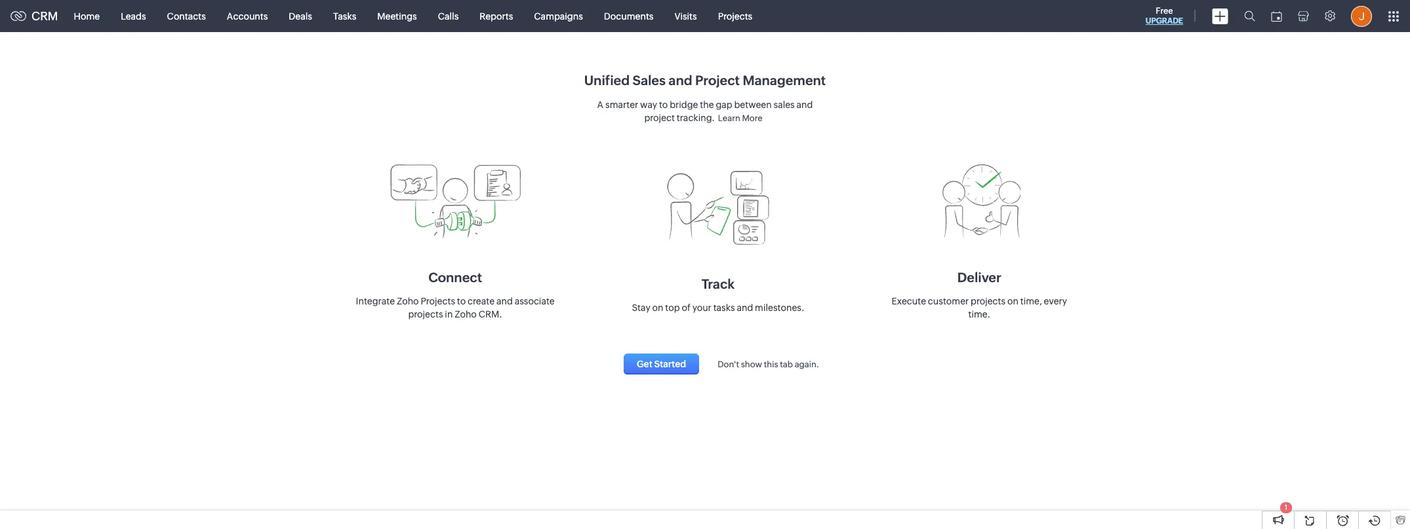 Task type: describe. For each thing, give the bounding box(es) containing it.
1 horizontal spatial projects
[[718, 11, 752, 21]]

connect
[[428, 270, 482, 285]]

projects inside integrate zoho projects to create and associate projects in zoho crm.
[[421, 296, 455, 307]]

home
[[74, 11, 100, 21]]

meetings
[[377, 11, 417, 21]]

learn more
[[718, 113, 762, 123]]

milestones.
[[755, 303, 805, 313]]

calls link
[[427, 0, 469, 32]]

get started link
[[624, 354, 699, 375]]

and inside integrate zoho projects to create and associate projects in zoho crm.
[[496, 296, 513, 307]]

home link
[[63, 0, 110, 32]]

and inside a smarter way to bridge the gap between sales and project tracking.
[[797, 100, 813, 110]]

free
[[1156, 6, 1173, 16]]

time,
[[1020, 296, 1042, 307]]

reports link
[[469, 0, 524, 32]]

don't show this tab again. link
[[705, 360, 819, 370]]

execute customer projects on time, every time.
[[892, 296, 1067, 320]]

the
[[700, 100, 714, 110]]

projects link
[[707, 0, 763, 32]]

again.
[[795, 360, 819, 370]]

your
[[692, 303, 712, 313]]

deals link
[[278, 0, 323, 32]]

integrate
[[356, 296, 395, 307]]

campaigns
[[534, 11, 583, 21]]

documents
[[604, 11, 654, 21]]

integrate zoho projects to create and associate projects in zoho crm.
[[356, 296, 555, 320]]

leads
[[121, 11, 146, 21]]

campaigns link
[[524, 0, 593, 32]]

of
[[682, 303, 691, 313]]

top
[[665, 303, 680, 313]]

visits link
[[664, 0, 707, 32]]

and right tasks
[[737, 303, 753, 313]]

learn
[[718, 113, 740, 123]]

this
[[764, 360, 778, 370]]

stay
[[632, 303, 650, 313]]

customer
[[928, 296, 969, 307]]

unified sales and project management
[[584, 73, 826, 88]]

learn more link
[[715, 110, 766, 127]]

search image
[[1244, 10, 1255, 22]]

a
[[597, 100, 604, 110]]

to for connect
[[457, 296, 466, 307]]

more
[[742, 113, 762, 123]]

accounts
[[227, 11, 268, 21]]

associate
[[515, 296, 555, 307]]

create menu element
[[1204, 0, 1236, 32]]

1
[[1285, 504, 1288, 512]]

tasks
[[333, 11, 356, 21]]

time.
[[968, 309, 990, 320]]

tasks
[[713, 303, 735, 313]]



Task type: locate. For each thing, give the bounding box(es) containing it.
projects
[[971, 296, 1006, 307], [408, 309, 443, 320]]

meetings link
[[367, 0, 427, 32]]

leads link
[[110, 0, 157, 32]]

create menu image
[[1212, 8, 1228, 24]]

to up project
[[659, 100, 668, 110]]

on left "top" at the bottom
[[652, 303, 663, 313]]

projects up the time. on the bottom of page
[[971, 296, 1006, 307]]

don't
[[718, 360, 739, 370]]

deals
[[289, 11, 312, 21]]

upgrade
[[1146, 16, 1183, 26]]

0 vertical spatial zoho
[[397, 296, 419, 307]]

tasks link
[[323, 0, 367, 32]]

and up bridge
[[669, 73, 692, 88]]

management
[[743, 73, 826, 88]]

create
[[468, 296, 495, 307]]

0 horizontal spatial zoho
[[397, 296, 419, 307]]

on
[[1007, 296, 1019, 307], [652, 303, 663, 313]]

bridge
[[670, 100, 698, 110]]

projects up in
[[421, 296, 455, 307]]

and
[[669, 73, 692, 88], [797, 100, 813, 110], [496, 296, 513, 307], [737, 303, 753, 313]]

get
[[637, 359, 652, 370]]

1 horizontal spatial to
[[659, 100, 668, 110]]

0 horizontal spatial projects
[[408, 309, 443, 320]]

free upgrade
[[1146, 6, 1183, 26]]

tab
[[780, 360, 793, 370]]

projects
[[718, 11, 752, 21], [421, 296, 455, 307]]

to
[[659, 100, 668, 110], [457, 296, 466, 307]]

sales
[[633, 73, 666, 88]]

unified
[[584, 73, 630, 88]]

search element
[[1236, 0, 1263, 32]]

way
[[640, 100, 657, 110]]

0 horizontal spatial on
[[652, 303, 663, 313]]

smarter
[[605, 100, 638, 110]]

to inside integrate zoho projects to create and associate projects in zoho crm.
[[457, 296, 466, 307]]

to inside a smarter way to bridge the gap between sales and project tracking.
[[659, 100, 668, 110]]

1 horizontal spatial zoho
[[455, 309, 477, 320]]

and right sales
[[797, 100, 813, 110]]

on left time,
[[1007, 296, 1019, 307]]

1 vertical spatial to
[[457, 296, 466, 307]]

tracking.
[[677, 113, 715, 123]]

1 vertical spatial zoho
[[455, 309, 477, 320]]

calls
[[438, 11, 459, 21]]

0 vertical spatial projects
[[971, 296, 1006, 307]]

visits
[[675, 11, 697, 21]]

contacts link
[[157, 0, 216, 32]]

profile image
[[1351, 6, 1372, 27]]

stay on top of your tasks and milestones.
[[632, 303, 805, 313]]

track
[[702, 276, 735, 292]]

on inside execute customer projects on time, every time.
[[1007, 296, 1019, 307]]

and up crm. at the bottom left
[[496, 296, 513, 307]]

crm.
[[479, 309, 502, 320]]

to left 'create'
[[457, 296, 466, 307]]

0 vertical spatial projects
[[718, 11, 752, 21]]

documents link
[[593, 0, 664, 32]]

between
[[734, 100, 772, 110]]

1 vertical spatial projects
[[421, 296, 455, 307]]

show
[[741, 360, 762, 370]]

zoho right integrate at the left of the page
[[397, 296, 419, 307]]

every
[[1044, 296, 1067, 307]]

to for unified sales and project management
[[659, 100, 668, 110]]

gap
[[716, 100, 732, 110]]

don't show this tab again.
[[718, 360, 819, 370]]

crm
[[31, 9, 58, 23]]

get started
[[637, 359, 686, 370]]

project
[[695, 73, 740, 88]]

1 horizontal spatial projects
[[971, 296, 1006, 307]]

0 horizontal spatial to
[[457, 296, 466, 307]]

deliver
[[957, 270, 1001, 285]]

projects right visits
[[718, 11, 752, 21]]

profile element
[[1343, 0, 1380, 32]]

0 vertical spatial to
[[659, 100, 668, 110]]

in
[[445, 309, 453, 320]]

calendar image
[[1271, 11, 1282, 21]]

projects inside integrate zoho projects to create and associate projects in zoho crm.
[[408, 309, 443, 320]]

zoho
[[397, 296, 419, 307], [455, 309, 477, 320]]

started
[[654, 359, 686, 370]]

project
[[644, 113, 675, 123]]

0 horizontal spatial projects
[[421, 296, 455, 307]]

execute
[[892, 296, 926, 307]]

reports
[[480, 11, 513, 21]]

projects inside execute customer projects on time, every time.
[[971, 296, 1006, 307]]

accounts link
[[216, 0, 278, 32]]

zoho right in
[[455, 309, 477, 320]]

crm link
[[10, 9, 58, 23]]

sales
[[774, 100, 795, 110]]

projects left in
[[408, 309, 443, 320]]

1 horizontal spatial on
[[1007, 296, 1019, 307]]

a smarter way to bridge the gap between sales and project tracking.
[[597, 100, 813, 123]]

contacts
[[167, 11, 206, 21]]

1 vertical spatial projects
[[408, 309, 443, 320]]



Task type: vqa. For each thing, say whether or not it's contained in the screenshot.
MMM D, YYYY text box
no



